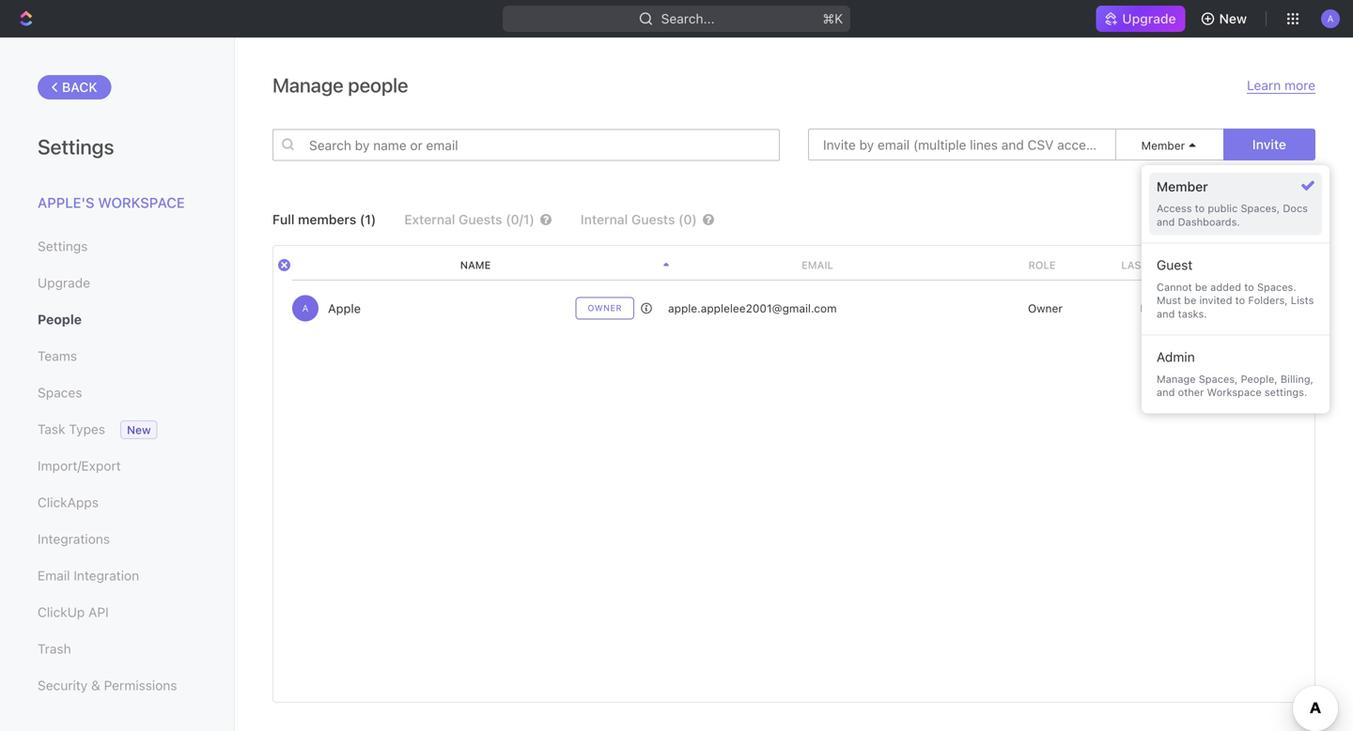 Task type: describe. For each thing, give the bounding box(es) containing it.
settings element
[[0, 38, 235, 732]]

people
[[348, 73, 408, 97]]

api
[[88, 605, 109, 621]]

dashboards.
[[1178, 216, 1240, 228]]

0 vertical spatial upgrade link
[[1096, 6, 1185, 32]]

(1)
[[360, 212, 376, 227]]

how
[[1188, 212, 1215, 227]]

people,
[[1241, 373, 1278, 385]]

guest
[[1157, 258, 1193, 273]]

apple.applelee2001@gmail.com
[[668, 302, 837, 315]]

spaces link
[[38, 377, 196, 409]]

new inside button
[[1219, 11, 1247, 26]]

more
[[1284, 78, 1315, 93]]

1 vertical spatial be
[[1184, 295, 1196, 307]]

cannot
[[1157, 281, 1192, 293]]

admin
[[1157, 350, 1195, 365]]

new inside settings element
[[127, 424, 151, 437]]

email
[[38, 568, 70, 584]]

workspace inside settings element
[[98, 194, 185, 211]]

to inside access to public spaces, docs and dashboards.
[[1195, 203, 1205, 215]]

people link
[[38, 304, 196, 336]]

spaces.
[[1257, 281, 1296, 293]]

dec
[[1140, 303, 1160, 315]]

tasks.
[[1178, 308, 1207, 320]]

task
[[38, 422, 65, 437]]

teams link
[[38, 341, 196, 373]]

back
[[62, 79, 97, 95]]

docs
[[1283, 203, 1308, 215]]

invite
[[1252, 137, 1286, 152]]

clickup
[[38, 605, 85, 621]]

apple's
[[38, 194, 94, 211]]

access to public spaces, docs and dashboards.
[[1157, 203, 1308, 228]]

public
[[1208, 203, 1238, 215]]

full members (1) button
[[272, 212, 376, 227]]

and for access
[[1157, 216, 1175, 228]]

manage people
[[272, 73, 408, 97]]

apple
[[328, 302, 361, 316]]

integrations
[[38, 532, 110, 547]]

integrations link
[[38, 524, 196, 556]]

1 vertical spatial member
[[1157, 179, 1208, 194]]

security & permissions
[[38, 678, 177, 694]]

how to invite a guest
[[1188, 212, 1315, 227]]

import/export link
[[38, 451, 196, 482]]

permissions
[[104, 678, 177, 694]]

Search by name or email text field
[[272, 129, 780, 161]]

8
[[1163, 303, 1169, 315]]

members
[[298, 212, 356, 227]]

and inside guest cannot be added to spaces. must be invited to folders, lists and tasks.
[[1157, 308, 1175, 320]]

and for admin
[[1157, 387, 1175, 399]]

integration
[[74, 568, 139, 584]]

workspace inside 'admin manage spaces, people, billing, and other workspace settings.'
[[1207, 387, 1262, 399]]

settings link
[[38, 231, 196, 263]]



Task type: locate. For each thing, give the bounding box(es) containing it.
2 and from the top
[[1157, 308, 1175, 320]]

upgrade link up people link
[[38, 267, 196, 299]]

added
[[1210, 281, 1241, 293]]

spaces, inside access to public spaces, docs and dashboards.
[[1241, 203, 1280, 215]]

lists
[[1291, 295, 1314, 307]]

workspace
[[98, 194, 185, 211], [1207, 387, 1262, 399]]

settings down the "apple's"
[[38, 239, 88, 254]]

settings up the "apple's"
[[38, 134, 114, 159]]

1 and from the top
[[1157, 216, 1175, 228]]

1 vertical spatial manage
[[1157, 373, 1196, 385]]

manage inside 'admin manage spaces, people, billing, and other workspace settings.'
[[1157, 373, 1196, 385]]

name
[[460, 259, 491, 272]]

1 vertical spatial new
[[127, 424, 151, 437]]

1 settings from the top
[[38, 134, 114, 159]]

back link
[[38, 75, 112, 100]]

spaces,
[[1241, 203, 1280, 215], [1199, 373, 1238, 385]]

a
[[302, 303, 309, 314]]

and inside 'admin manage spaces, people, billing, and other workspace settings.'
[[1157, 387, 1175, 399]]

spaces
[[38, 385, 82, 401]]

and down must
[[1157, 308, 1175, 320]]

clickup api link
[[38, 597, 196, 629]]

guest
[[1281, 212, 1315, 227]]

trash link
[[38, 634, 196, 666]]

0 vertical spatial spaces,
[[1241, 203, 1280, 215]]

a
[[1271, 212, 1278, 227]]

1 horizontal spatial workspace
[[1207, 387, 1262, 399]]

1 horizontal spatial spaces,
[[1241, 203, 1280, 215]]

1 vertical spatial upgrade
[[38, 275, 90, 291]]

1 horizontal spatial manage
[[1157, 373, 1196, 385]]

1 vertical spatial spaces,
[[1199, 373, 1238, 385]]

guest cannot be added to spaces. must be invited to folders, lists and tasks.
[[1157, 258, 1314, 320]]

owner
[[588, 303, 622, 313]]

folders,
[[1248, 295, 1288, 307]]

email integration
[[38, 568, 139, 584]]

2 vertical spatial and
[[1157, 387, 1175, 399]]

admin manage spaces, people, billing, and other workspace settings.
[[1157, 350, 1314, 399]]

workspace down people,
[[1207, 387, 1262, 399]]

clickapps
[[38, 495, 99, 511]]

0 horizontal spatial new
[[127, 424, 151, 437]]

how to invite a guest link
[[1188, 212, 1315, 228]]

upgrade link inside settings element
[[38, 267, 196, 299]]

1 vertical spatial settings
[[38, 239, 88, 254]]

1 vertical spatial workspace
[[1207, 387, 1262, 399]]

security
[[38, 678, 88, 694]]

0 vertical spatial new
[[1219, 11, 1247, 26]]

search...
[[661, 11, 715, 26]]

member button
[[1141, 139, 1198, 152]]

settings.
[[1265, 387, 1307, 399]]

types
[[69, 422, 105, 437]]

must
[[1157, 295, 1181, 307]]

invite
[[1235, 212, 1267, 227]]

0 vertical spatial manage
[[272, 73, 343, 97]]

import/export
[[38, 459, 121, 474]]

teams
[[38, 349, 77, 364]]

manage up other
[[1157, 373, 1196, 385]]

settings
[[38, 134, 114, 159], [38, 239, 88, 254]]

people
[[38, 312, 82, 327]]

apple's workspace
[[38, 194, 185, 211]]

and
[[1157, 216, 1175, 228], [1157, 308, 1175, 320], [1157, 387, 1175, 399]]

clickapps link
[[38, 487, 196, 519]]

1 horizontal spatial new
[[1219, 11, 1247, 26]]

invite button
[[1223, 129, 1315, 161]]

upgrade inside settings element
[[38, 275, 90, 291]]

invited
[[1199, 295, 1232, 307]]

to up folders,
[[1244, 281, 1254, 293]]

upgrade up the people
[[38, 275, 90, 291]]

upgrade link
[[1096, 6, 1185, 32], [38, 267, 196, 299]]

to up dashboards.
[[1195, 203, 1205, 215]]

member
[[1141, 139, 1185, 152], [1157, 179, 1208, 194]]

0 horizontal spatial manage
[[272, 73, 343, 97]]

upgrade link left the new button
[[1096, 6, 1185, 32]]

0 vertical spatial settings
[[38, 134, 114, 159]]

clickup api
[[38, 605, 109, 621]]

upgrade
[[1122, 11, 1176, 26], [38, 275, 90, 291]]

full members (1)
[[272, 212, 376, 227]]

and down access
[[1157, 216, 1175, 228]]

2 settings from the top
[[38, 239, 88, 254]]

3 and from the top
[[1157, 387, 1175, 399]]

other
[[1178, 387, 1204, 399]]

1 vertical spatial upgrade link
[[38, 267, 196, 299]]

new button
[[1193, 4, 1258, 34]]

full
[[272, 212, 295, 227]]

email integration link
[[38, 560, 196, 592]]

0 horizontal spatial workspace
[[98, 194, 185, 211]]

workspace up settings link
[[98, 194, 185, 211]]

⌘k
[[822, 11, 843, 26]]

learn
[[1247, 78, 1281, 93]]

0 horizontal spatial upgrade link
[[38, 267, 196, 299]]

0 vertical spatial be
[[1195, 281, 1207, 293]]

be up invited
[[1195, 281, 1207, 293]]

to down added
[[1235, 295, 1245, 307]]

0 vertical spatial and
[[1157, 216, 1175, 228]]

1 vertical spatial and
[[1157, 308, 1175, 320]]

and inside access to public spaces, docs and dashboards.
[[1157, 216, 1175, 228]]

dec 8
[[1140, 303, 1169, 315]]

access
[[1157, 203, 1192, 215]]

1 horizontal spatial upgrade link
[[1096, 6, 1185, 32]]

manage left people
[[272, 73, 343, 97]]

spaces, inside 'admin manage spaces, people, billing, and other workspace settings.'
[[1199, 373, 1238, 385]]

and left other
[[1157, 387, 1175, 399]]

new
[[1219, 11, 1247, 26], [127, 424, 151, 437]]

0 horizontal spatial upgrade
[[38, 275, 90, 291]]

upgrade left the new button
[[1122, 11, 1176, 26]]

to
[[1195, 203, 1205, 215], [1219, 212, 1231, 227], [1244, 281, 1254, 293], [1235, 295, 1245, 307]]

be
[[1195, 281, 1207, 293], [1184, 295, 1196, 307]]

billing,
[[1281, 373, 1314, 385]]

Invite by email (multiple lines and CSV accepted) text field
[[808, 129, 1116, 161]]

task types
[[38, 422, 105, 437]]

0 horizontal spatial spaces,
[[1199, 373, 1238, 385]]

manage
[[272, 73, 343, 97], [1157, 373, 1196, 385]]

0 vertical spatial member
[[1141, 139, 1185, 152]]

1 horizontal spatial upgrade
[[1122, 11, 1176, 26]]

0 vertical spatial upgrade
[[1122, 11, 1176, 26]]

trash
[[38, 642, 71, 657]]

be up tasks.
[[1184, 295, 1196, 307]]

&
[[91, 678, 100, 694]]

security & permissions link
[[38, 670, 196, 702]]

learn more
[[1247, 78, 1315, 93]]

0 vertical spatial workspace
[[98, 194, 185, 211]]

to right how in the right of the page
[[1219, 212, 1231, 227]]



Task type: vqa. For each thing, say whether or not it's contained in the screenshot.
the "Project" inside row
no



